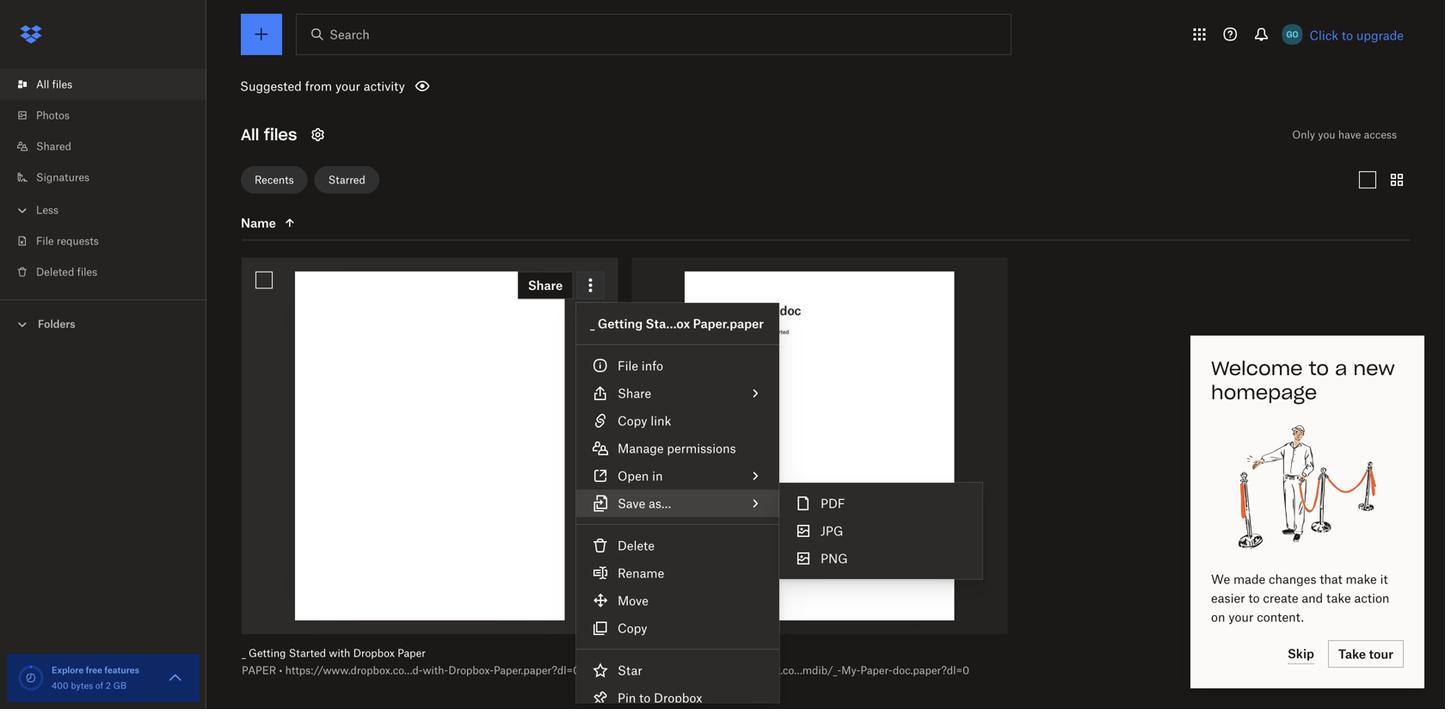 Task type: vqa. For each thing, say whether or not it's contained in the screenshot.
Convert files to PDFs
no



Task type: locate. For each thing, give the bounding box(es) containing it.
1 horizontal spatial my
[[639, 647, 654, 660]]

paper • dropbox button for …opbox
[[410, 85, 527, 99]]

2 copy from the top
[[618, 621, 648, 636]]

your
[[335, 79, 361, 93], [1229, 610, 1254, 624]]

to down made
[[1249, 591, 1260, 605]]

paper.paper?dl=0
[[494, 664, 580, 677]]

bytes
[[71, 680, 93, 691]]

_ for _ getting sta…ox paper.paper
[[590, 316, 595, 331]]

• left https://www.dropbox.co…d-
[[279, 664, 283, 677]]

_ my paper doc button
[[244, 68, 361, 81], [632, 646, 970, 660]]

0 horizontal spatial all files
[[36, 78, 72, 91]]

_ getting started with dropbox paper button
[[242, 646, 580, 660]]

all files inside list item
[[36, 78, 72, 91]]

sta…ox
[[646, 316, 690, 331]]

welcome to a new homepage
[[1212, 356, 1396, 404]]

getting left started
[[249, 647, 286, 660]]

_ my paper doc button left activity
[[244, 68, 361, 81]]

features
[[105, 665, 139, 676]]

your right "from"
[[335, 79, 361, 93]]

take tour
[[1339, 647, 1394, 661]]

your right on at bottom right
[[1229, 610, 1254, 624]]

to inside menu item
[[640, 691, 651, 705]]

0 vertical spatial copy
[[618, 414, 648, 428]]

rename
[[618, 566, 665, 580]]

getting for sta…ox
[[598, 316, 643, 331]]

you
[[1319, 128, 1336, 141]]

0 vertical spatial getting
[[417, 68, 454, 81]]

0 horizontal spatial paper • dropbox button
[[244, 85, 361, 99]]

to
[[1342, 28, 1354, 43], [1310, 356, 1330, 380], [1249, 591, 1260, 605], [640, 691, 651, 705]]

_ inside _ getting …opbox paper paper • dropbox
[[410, 68, 414, 81]]

getting inside _ getting started with dropbox paper paper • https://www.dropbox.co…d-with-dropbox-paper.paper?dl=0
[[249, 647, 286, 660]]

paper right …opbox
[[498, 68, 526, 81]]

my inside _ my paper doc paper • https://www.dropbox.co…mdib/_-my-paper-doc.paper?dl=0
[[639, 647, 654, 660]]

0 vertical spatial all files
[[36, 78, 72, 91]]

dropbox left activity
[[287, 85, 329, 98]]

_ inside _ getting started with dropbox paper paper • https://www.dropbox.co…d-with-dropbox-paper.paper?dl=0
[[242, 647, 246, 660]]

0 horizontal spatial files
[[52, 78, 72, 91]]

0 vertical spatial all
[[36, 78, 49, 91]]

pin to dropbox
[[618, 691, 703, 705]]

all
[[36, 78, 49, 91], [241, 125, 259, 145]]

2 paper • dropbox button from the left
[[410, 85, 527, 99]]

take tour button
[[1329, 640, 1405, 668]]

to left a
[[1310, 356, 1330, 380]]

_ up star
[[632, 647, 636, 660]]

jpg
[[821, 524, 844, 538]]

1 vertical spatial your
[[1229, 610, 1254, 624]]

_ left "from"
[[244, 68, 248, 81]]

_ getting …opbox paper button
[[410, 68, 527, 81]]

dropbox up https://www.dropbox.co…d-
[[353, 647, 395, 660]]

_ my paper doc paper • https://www.dropbox.co…mdib/_-my-paper-doc.paper?dl=0
[[632, 647, 970, 677]]

all files up photos
[[36, 78, 72, 91]]

_ my paper doc button up 'https://www.dropbox.co…mdib/_-' in the bottom of the page
[[632, 646, 970, 660]]

copy for copy
[[618, 621, 648, 636]]

1 horizontal spatial your
[[1229, 610, 1254, 624]]

getting inside _ getting …opbox paper paper • dropbox
[[417, 68, 454, 81]]

all files
[[36, 78, 72, 91], [241, 125, 297, 145]]

1 vertical spatial all
[[241, 125, 259, 145]]

paper for _ my paper doc paper • dropbox
[[244, 85, 278, 98]]

only
[[1293, 128, 1316, 141]]

file inside file requests link
[[36, 235, 54, 247]]

move menu item
[[577, 587, 780, 614]]

suggested from your activity
[[240, 79, 405, 93]]

rename menu item
[[577, 559, 780, 587]]

0 horizontal spatial your
[[335, 79, 361, 93]]

your inside the we made changes that make it easier to create and take action on your content.
[[1229, 610, 1254, 624]]

my for _ my paper doc paper • https://www.dropbox.co…mdib/_-my-paper-doc.paper?dl=0
[[639, 647, 654, 660]]

_ for _ getting …opbox paper paper • dropbox
[[410, 68, 414, 81]]

create
[[1264, 591, 1299, 605]]

paper • dropbox button left activity
[[244, 85, 361, 99]]

_ getting started with dropbox paper paper • https://www.dropbox.co…d-with-dropbox-paper.paper?dl=0
[[242, 647, 580, 677]]

_ right activity
[[410, 68, 414, 81]]

_ getting …opbox paper paper • dropbox
[[410, 68, 526, 98]]

file down less
[[36, 235, 54, 247]]

copy menu item
[[577, 614, 780, 642]]

dropbox inside _ my paper doc paper • dropbox
[[287, 85, 329, 98]]

paper left "from"
[[268, 68, 297, 81]]

that
[[1320, 572, 1343, 587]]

2 vertical spatial files
[[77, 265, 97, 278]]

1 horizontal spatial paper • dropbox button
[[410, 85, 527, 99]]

0 vertical spatial _ my paper doc button
[[244, 68, 361, 81]]

_
[[244, 68, 248, 81], [410, 68, 414, 81], [590, 316, 595, 331], [242, 647, 246, 660], [632, 647, 636, 660]]

paper inside _ getting …opbox paper paper • dropbox
[[498, 68, 526, 81]]

deleted
[[36, 265, 74, 278]]

menu
[[577, 303, 780, 709], [780, 483, 983, 579]]

1 horizontal spatial file
[[618, 358, 639, 373]]

skip button
[[1288, 644, 1315, 664]]

paper • dropbox button for paper
[[244, 85, 361, 99]]

doc left activity
[[299, 68, 317, 81]]

file left info
[[618, 358, 639, 373]]

pin
[[618, 691, 636, 705]]

file requests
[[36, 235, 99, 247]]

all up the recents at the top left of the page
[[241, 125, 259, 145]]

• up "pin to dropbox" menu item
[[669, 664, 673, 677]]

0 horizontal spatial file
[[36, 235, 54, 247]]

list
[[0, 59, 207, 299]]

getting for …opbox
[[417, 68, 454, 81]]

files
[[52, 78, 72, 91], [264, 125, 297, 145], [77, 265, 97, 278]]

0 vertical spatial files
[[52, 78, 72, 91]]

a
[[1336, 356, 1348, 380]]

only you have access
[[1293, 128, 1398, 141]]

less image
[[14, 202, 31, 219]]

jpg menu item
[[780, 517, 983, 545]]

1 paper • dropbox button from the left
[[244, 85, 361, 99]]

doc for https://www.dropbox.co…mdib/_-
[[688, 647, 706, 660]]

file, _ my paper doc.paper row
[[625, 258, 1008, 689]]

• inside _ getting …opbox paper paper • dropbox
[[448, 85, 451, 98]]

0 vertical spatial my
[[250, 68, 266, 81]]

• left "from"
[[281, 85, 284, 98]]

paper up 'with-'
[[398, 647, 426, 660]]

paper inside _ my paper doc paper • dropbox
[[268, 68, 297, 81]]

dropbox inside _ getting …opbox paper paper • dropbox
[[454, 85, 495, 98]]

1 vertical spatial doc
[[688, 647, 706, 660]]

doc inside _ my paper doc paper • https://www.dropbox.co…mdib/_-my-paper-doc.paper?dl=0
[[688, 647, 706, 660]]

0 vertical spatial doc
[[299, 68, 317, 81]]

paper inside _ my paper doc paper • dropbox
[[244, 85, 278, 98]]

paper inside _ getting …opbox paper paper • dropbox
[[410, 85, 445, 98]]

permissions
[[667, 441, 736, 456]]

• for _ my paper doc paper • dropbox
[[281, 85, 284, 98]]

•
[[281, 85, 284, 98], [448, 85, 451, 98], [279, 664, 283, 677], [669, 664, 673, 677]]

1 vertical spatial my
[[639, 647, 654, 660]]

star
[[618, 663, 643, 678]]

file inside file info menu item
[[618, 358, 639, 373]]

to right pin
[[640, 691, 651, 705]]

2 horizontal spatial files
[[264, 125, 297, 145]]

_ inside _ my paper doc paper • dropbox
[[244, 68, 248, 81]]

1 vertical spatial file
[[618, 358, 639, 373]]

click to upgrade
[[1310, 28, 1405, 43]]

1 vertical spatial _ my paper doc button
[[632, 646, 970, 660]]

copy for copy link
[[618, 414, 648, 428]]

paper down copy menu item
[[657, 647, 685, 660]]

copy
[[618, 414, 648, 428], [618, 621, 648, 636]]

paper
[[244, 85, 278, 98], [410, 85, 445, 98], [242, 664, 276, 677], [632, 664, 666, 677]]

paper inside _ getting started with dropbox paper paper • https://www.dropbox.co…d-with-dropbox-paper.paper?dl=0
[[242, 664, 276, 677]]

my left "from"
[[250, 68, 266, 81]]

• inside _ my paper doc paper • https://www.dropbox.co…mdib/_-my-paper-doc.paper?dl=0
[[669, 664, 673, 677]]

1 vertical spatial copy
[[618, 621, 648, 636]]

all files up the recents at the top left of the page
[[241, 125, 297, 145]]

files inside "link"
[[77, 265, 97, 278]]

file info menu item
[[577, 352, 780, 380]]

0 vertical spatial file
[[36, 235, 54, 247]]

• down _ getting …opbox paper 'button'
[[448, 85, 451, 98]]

shared
[[36, 140, 71, 153]]

folders button
[[0, 311, 207, 336]]

open in menu item
[[577, 462, 780, 490]]

copy link
[[618, 414, 672, 428]]

activity
[[364, 79, 405, 93]]

to inside welcome to a new homepage
[[1310, 356, 1330, 380]]

0 horizontal spatial my
[[250, 68, 266, 81]]

dropbox
[[287, 85, 329, 98], [454, 85, 495, 98], [353, 647, 395, 660], [654, 691, 703, 705]]

in
[[652, 469, 663, 483]]

_ left sta…ox
[[590, 316, 595, 331]]

files up photos
[[52, 78, 72, 91]]

from
[[305, 79, 332, 93]]

my for _ my paper doc paper • dropbox
[[250, 68, 266, 81]]

all up photos
[[36, 78, 49, 91]]

_ left started
[[242, 647, 246, 660]]

paper • dropbox button
[[244, 85, 361, 99], [410, 85, 527, 99]]

0 horizontal spatial _ my paper doc button
[[244, 68, 361, 81]]

1 horizontal spatial getting
[[417, 68, 454, 81]]

to right click
[[1342, 28, 1354, 43]]

1 vertical spatial getting
[[598, 316, 643, 331]]

0 horizontal spatial doc
[[299, 68, 317, 81]]

dropbox down star menu item
[[654, 691, 703, 705]]

getting up file info
[[598, 316, 643, 331]]

paper inside _ getting started with dropbox paper paper • https://www.dropbox.co…d-with-dropbox-paper.paper?dl=0
[[398, 647, 426, 660]]

1 horizontal spatial _ my paper doc button
[[632, 646, 970, 660]]

dropbox inside _ getting started with dropbox paper paper • https://www.dropbox.co…d-with-dropbox-paper.paper?dl=0
[[353, 647, 395, 660]]

file for file requests
[[36, 235, 54, 247]]

pin to dropbox menu item
[[577, 684, 780, 709]]

list containing all files
[[0, 59, 207, 299]]

delete menu item
[[577, 532, 780, 559]]

_ for _ my paper doc paper • dropbox
[[244, 68, 248, 81]]

all inside list item
[[36, 78, 49, 91]]

dropbox down …opbox
[[454, 85, 495, 98]]

doc inside _ my paper doc paper • dropbox
[[299, 68, 317, 81]]

dropbox inside menu item
[[654, 691, 703, 705]]

copy down move
[[618, 621, 648, 636]]

2 vertical spatial getting
[[249, 647, 286, 660]]

doc for dropbox
[[299, 68, 317, 81]]

_ inside _ my paper doc paper • https://www.dropbox.co…mdib/_-my-paper-doc.paper?dl=0
[[632, 647, 636, 660]]

deleted files link
[[14, 256, 207, 287]]

upgrade
[[1357, 28, 1405, 43]]

1 vertical spatial all files
[[241, 125, 297, 145]]

open in
[[618, 469, 663, 483]]

_ my paper doc button for dropbox
[[244, 68, 361, 81]]

• inside _ my paper doc paper • dropbox
[[281, 85, 284, 98]]

0 horizontal spatial all
[[36, 78, 49, 91]]

paper inside _ my paper doc paper • https://www.dropbox.co…mdib/_-my-paper-doc.paper?dl=0
[[632, 664, 666, 677]]

files for deleted files "link"
[[77, 265, 97, 278]]

doc down copy menu item
[[688, 647, 706, 660]]

new
[[1354, 356, 1396, 380]]

1 copy from the top
[[618, 414, 648, 428]]

my up star
[[639, 647, 654, 660]]

folders
[[38, 318, 75, 330]]

files up the recents at the top left of the page
[[264, 125, 297, 145]]

all files link
[[14, 69, 207, 100]]

copy down share
[[618, 414, 648, 428]]

png
[[821, 551, 848, 566]]

file info
[[618, 358, 664, 373]]

1 horizontal spatial doc
[[688, 647, 706, 660]]

file
[[36, 235, 54, 247], [618, 358, 639, 373]]

with
[[329, 647, 351, 660]]

files inside list item
[[52, 78, 72, 91]]

files right deleted
[[77, 265, 97, 278]]

shared link
[[14, 131, 207, 162]]

0 horizontal spatial getting
[[249, 647, 286, 660]]

paper • dropbox button down _ getting …opbox paper 'button'
[[410, 85, 527, 99]]

my inside _ my paper doc paper • dropbox
[[250, 68, 266, 81]]

getting left …opbox
[[417, 68, 454, 81]]

2 horizontal spatial getting
[[598, 316, 643, 331]]

_ my paper doc button inside file, _ my paper doc.paper row
[[632, 646, 970, 660]]

paper.paper
[[693, 316, 764, 331]]

1 horizontal spatial files
[[77, 265, 97, 278]]

paper for _ getting …opbox paper paper • dropbox
[[410, 85, 445, 98]]

_ getting sta…ox paper.paper
[[590, 316, 764, 331]]



Task type: describe. For each thing, give the bounding box(es) containing it.
_ for _ getting started with dropbox paper paper • https://www.dropbox.co…d-with-dropbox-paper.paper?dl=0
[[242, 647, 246, 660]]

we made changes that make it easier to create and take action on your content.
[[1212, 572, 1390, 624]]

we
[[1212, 572, 1231, 587]]

welcome
[[1212, 356, 1303, 380]]

make
[[1346, 572, 1378, 587]]

info
[[642, 358, 664, 373]]

…opbox
[[457, 68, 495, 81]]

have
[[1339, 128, 1362, 141]]

deleted files
[[36, 265, 97, 278]]

getting for started
[[249, 647, 286, 660]]

made
[[1234, 572, 1266, 587]]

link
[[651, 414, 672, 428]]

doc.paper?dl=0
[[893, 664, 970, 677]]

with-
[[423, 664, 449, 677]]

pdf
[[821, 496, 845, 511]]

all files list item
[[0, 69, 207, 100]]

_ my paper doc button for https://www.dropbox.co…mdib/_-
[[632, 646, 970, 660]]

to for upgrade
[[1342, 28, 1354, 43]]

easier
[[1212, 591, 1246, 605]]

https://www.dropbox.co…mdib/_-
[[676, 664, 842, 677]]

take
[[1339, 647, 1367, 661]]

dropbox-
[[449, 664, 494, 677]]

file, _ getting started with dropbox paper.paper row
[[235, 258, 618, 689]]

manage permissions menu item
[[577, 435, 780, 462]]

homepage
[[1212, 380, 1318, 404]]

manage permissions
[[618, 441, 736, 456]]

• inside _ getting started with dropbox paper paper • https://www.dropbox.co…d-with-dropbox-paper.paper?dl=0
[[279, 664, 283, 677]]

delete
[[618, 538, 655, 553]]

photos
[[36, 109, 70, 122]]

paper for _ my paper doc paper • https://www.dropbox.co…mdib/_-my-paper-doc.paper?dl=0
[[632, 664, 666, 677]]

png menu item
[[780, 545, 983, 572]]

click to upgrade link
[[1310, 28, 1405, 43]]

action
[[1355, 591, 1390, 605]]

to inside the we made changes that make it easier to create and take action on your content.
[[1249, 591, 1260, 605]]

paper inside _ my paper doc paper • https://www.dropbox.co…mdib/_-my-paper-doc.paper?dl=0
[[657, 647, 685, 660]]

save as… menu item
[[577, 490, 780, 517]]

copy link menu item
[[577, 407, 780, 435]]

recents button
[[241, 166, 308, 194]]

of
[[95, 680, 103, 691]]

file for file info
[[618, 358, 639, 373]]

content.
[[1258, 610, 1304, 624]]

400
[[52, 680, 69, 691]]

signatures link
[[14, 162, 207, 193]]

starred button
[[315, 166, 379, 194]]

recents
[[255, 173, 294, 186]]

tour
[[1370, 647, 1394, 661]]

save
[[618, 496, 646, 511]]

_ for _ my paper doc paper • https://www.dropbox.co…mdib/_-my-paper-doc.paper?dl=0
[[632, 647, 636, 660]]

1 vertical spatial files
[[264, 125, 297, 145]]

skip
[[1288, 646, 1315, 661]]

_ my paper doc paper • dropbox
[[244, 68, 329, 98]]

on
[[1212, 610, 1226, 624]]

my-
[[842, 664, 861, 677]]

dialog image. image
[[1239, 418, 1377, 556]]

signatures
[[36, 171, 90, 184]]

1 horizontal spatial all files
[[241, 125, 297, 145]]

share menu item
[[577, 380, 780, 407]]

and
[[1302, 591, 1324, 605]]

star menu item
[[577, 657, 780, 684]]

as…
[[649, 496, 671, 511]]

requests
[[57, 235, 99, 247]]

to for a
[[1310, 356, 1330, 380]]

explore free features 400 bytes of 2 gb
[[52, 665, 139, 691]]

starred
[[328, 173, 366, 186]]

0 vertical spatial your
[[335, 79, 361, 93]]

file requests link
[[14, 225, 207, 256]]

menu containing _ getting sta…ox paper.paper
[[577, 303, 780, 709]]

access
[[1365, 128, 1398, 141]]

quota usage element
[[17, 664, 45, 692]]

• for _ getting …opbox paper paper • dropbox
[[448, 85, 451, 98]]

menu containing pdf
[[780, 483, 983, 579]]

paper-
[[861, 664, 893, 677]]

gb
[[113, 680, 127, 691]]

1 horizontal spatial all
[[241, 125, 259, 145]]

dropbox image
[[14, 17, 48, 52]]

save as…
[[618, 496, 671, 511]]

name button
[[241, 213, 386, 233]]

move
[[618, 593, 649, 608]]

name
[[241, 216, 276, 230]]

to for dropbox
[[640, 691, 651, 705]]

2
[[106, 680, 111, 691]]

share
[[618, 386, 652, 401]]

take
[[1327, 591, 1352, 605]]

manage
[[618, 441, 664, 456]]

• for _ my paper doc paper • https://www.dropbox.co…mdib/_-my-paper-doc.paper?dl=0
[[669, 664, 673, 677]]

files for all files link
[[52, 78, 72, 91]]

changes
[[1269, 572, 1317, 587]]

started
[[289, 647, 326, 660]]

free
[[86, 665, 102, 676]]

open
[[618, 469, 649, 483]]

it
[[1381, 572, 1389, 587]]

pdf menu item
[[780, 490, 983, 517]]

less
[[36, 204, 59, 216]]

click
[[1310, 28, 1339, 43]]



